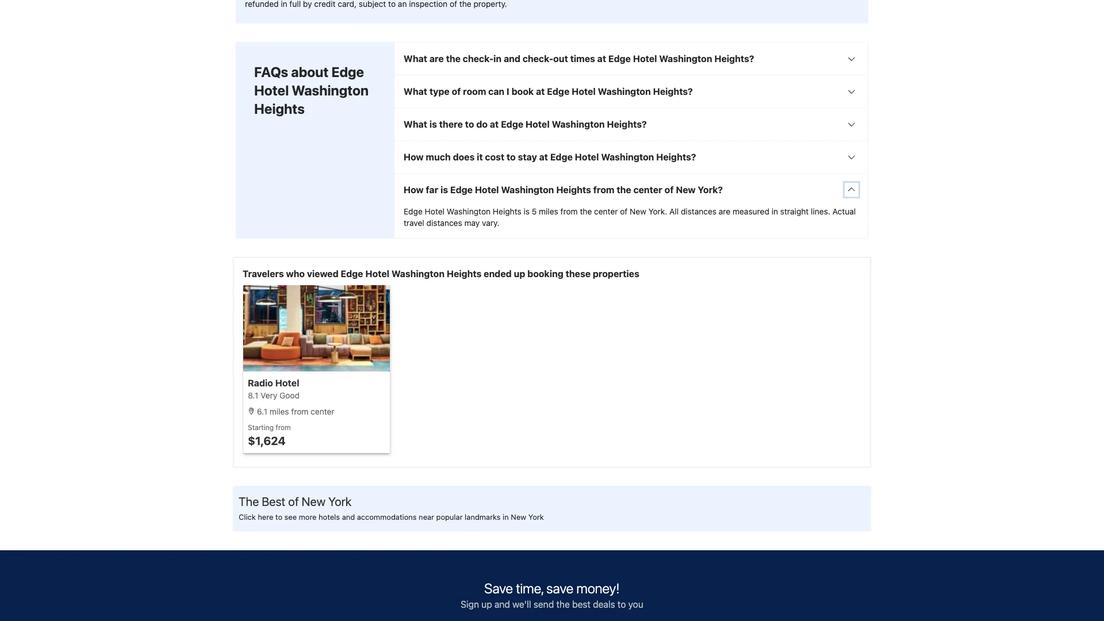 Task type: describe. For each thing, give the bounding box(es) containing it.
0 vertical spatial york
[[328, 495, 352, 509]]

hotel inside 'faqs about edge hotel washington heights'
[[254, 82, 289, 98]]

how for how much does it cost to stay at edge hotel washington heights?
[[404, 152, 424, 163]]

what is there to do at edge hotel washington heights? button
[[395, 108, 868, 140]]

washington inside dropdown button
[[552, 119, 605, 130]]

room
[[463, 86, 486, 97]]

how far is edge hotel washington heights from the center of new york?
[[404, 184, 723, 195]]

hotel inside edge hotel washington heights is 5 miles from the center of new york. all distances are measured in straight lines. actual travel distances may vary.
[[425, 207, 445, 216]]

the inside dropdown button
[[446, 53, 461, 64]]

from inside "dropdown button"
[[594, 184, 615, 195]]

washington inside "dropdown button"
[[501, 184, 554, 195]]

save time, save money! sign up and we'll send the best deals to you
[[461, 581, 644, 610]]

the inside edge hotel washington heights is 5 miles from the center of new york. all distances are measured in straight lines. actual travel distances may vary.
[[580, 207, 592, 216]]

1 check- from the left
[[463, 53, 494, 64]]

washington inside 'faqs about edge hotel washington heights'
[[292, 82, 369, 98]]

how for how far is edge hotel washington heights from the center of new york?
[[404, 184, 424, 195]]

heights inside 'faqs about edge hotel washington heights'
[[254, 101, 305, 117]]

money!
[[577, 581, 620, 597]]

booking
[[528, 268, 564, 279]]

hotel inside the radio hotel 8.1 very good
[[275, 378, 299, 389]]

hotel inside how far is edge hotel washington heights from the center of new york? "dropdown button"
[[475, 184, 499, 195]]

what is there to do at edge hotel washington heights?
[[404, 119, 647, 130]]

is inside "dropdown button"
[[441, 184, 448, 195]]

york?
[[698, 184, 723, 195]]

times
[[571, 53, 595, 64]]

you
[[629, 599, 644, 610]]

from down the good
[[291, 407, 309, 417]]

popular
[[436, 513, 463, 522]]

the
[[239, 495, 259, 509]]

deals
[[593, 599, 615, 610]]

how far is edge hotel washington heights from the center of new york? button
[[395, 174, 868, 206]]

edge down out
[[547, 86, 570, 97]]

out
[[554, 53, 568, 64]]

here
[[258, 513, 273, 522]]

see
[[285, 513, 297, 522]]

hotel inside what are the check-in and check-out times at edge hotel washington heights? dropdown button
[[633, 53, 657, 64]]

are inside what are the check-in and check-out times at edge hotel washington heights? dropdown button
[[430, 53, 444, 64]]

what are the check-in and check-out times at edge hotel washington heights?
[[404, 53, 755, 64]]

what type of room can i book at edge hotel washington heights?
[[404, 86, 693, 97]]

the inside "dropdown button"
[[617, 184, 632, 195]]

$1,624
[[248, 434, 286, 447]]

faqs
[[254, 64, 288, 80]]

measured
[[733, 207, 770, 216]]

is inside edge hotel washington heights is 5 miles from the center of new york. all distances are measured in straight lines. actual travel distances may vary.
[[524, 207, 530, 216]]

of inside dropdown button
[[452, 86, 461, 97]]

new inside "dropdown button"
[[676, 184, 696, 195]]

to inside what is there to do at edge hotel washington heights? dropdown button
[[465, 119, 474, 130]]

to inside save time, save money! sign up and we'll send the best deals to you
[[618, 599, 626, 610]]

of inside the best of new york click here to see more hotels and accommodations near popular landmarks in new york
[[288, 495, 299, 509]]

1 vertical spatial miles
[[270, 407, 289, 417]]

6.1
[[257, 407, 268, 417]]

heights inside "dropdown button"
[[557, 184, 591, 195]]

at right book
[[536, 86, 545, 97]]

there
[[439, 119, 463, 130]]

viewed
[[307, 268, 339, 279]]

center for york.
[[594, 207, 618, 216]]

hotels
[[319, 513, 340, 522]]

new up more at bottom left
[[302, 495, 326, 509]]

travel
[[404, 218, 424, 228]]

i
[[507, 86, 510, 97]]

1 vertical spatial york
[[529, 513, 544, 522]]

send
[[534, 599, 554, 610]]

ended
[[484, 268, 512, 279]]

8.1 very
[[248, 391, 277, 400]]

radio
[[248, 378, 273, 389]]

0 horizontal spatial center
[[311, 407, 335, 417]]

save
[[547, 581, 574, 597]]

far
[[426, 184, 439, 195]]

from inside starting from $1,624
[[276, 423, 291, 432]]

at inside dropdown button
[[490, 119, 499, 130]]

and inside save time, save money! sign up and we'll send the best deals to you
[[495, 599, 510, 610]]

what for what is there to do at edge hotel washington heights?
[[404, 119, 428, 130]]

accordion control element
[[394, 42, 869, 239]]

york.
[[649, 207, 668, 216]]

click
[[239, 513, 256, 522]]

new right landmarks
[[511, 513, 527, 522]]

book
[[512, 86, 534, 97]]

how much does it cost to stay at edge hotel washington heights? button
[[395, 141, 868, 173]]

lines.
[[811, 207, 831, 216]]

vary.
[[482, 218, 500, 228]]

heights? inside dropdown button
[[607, 119, 647, 130]]

1 horizontal spatial distances
[[681, 207, 717, 216]]

heights inside edge hotel washington heights is 5 miles from the center of new york. all distances are measured in straight lines. actual travel distances may vary.
[[493, 207, 522, 216]]

1 vertical spatial distances
[[427, 218, 462, 228]]

about
[[291, 64, 329, 80]]

sign
[[461, 599, 479, 610]]



Task type: vqa. For each thing, say whether or not it's contained in the screenshot.
booked
no



Task type: locate. For each thing, give the bounding box(es) containing it.
2 vertical spatial is
[[524, 207, 530, 216]]

center inside how far is edge hotel washington heights from the center of new york? "dropdown button"
[[634, 184, 663, 195]]

center inside edge hotel washington heights is 5 miles from the center of new york. all distances are measured in straight lines. actual travel distances may vary.
[[594, 207, 618, 216]]

it
[[477, 152, 483, 163]]

save
[[485, 581, 513, 597]]

edge inside edge hotel washington heights is 5 miles from the center of new york. all distances are measured in straight lines. actual travel distances may vary.
[[404, 207, 423, 216]]

more
[[299, 513, 317, 522]]

center
[[634, 184, 663, 195], [594, 207, 618, 216], [311, 407, 335, 417]]

and inside the best of new york click here to see more hotels and accommodations near popular landmarks in new york
[[342, 513, 355, 522]]

to left do
[[465, 119, 474, 130]]

what
[[404, 53, 428, 64], [404, 86, 428, 97], [404, 119, 428, 130]]

properties
[[593, 268, 640, 279]]

edge right do
[[501, 119, 524, 130]]

miles
[[539, 207, 559, 216], [270, 407, 289, 417]]

miles inside edge hotel washington heights is 5 miles from the center of new york. all distances are measured in straight lines. actual travel distances may vary.
[[539, 207, 559, 216]]

1 vertical spatial up
[[482, 599, 492, 610]]

travelers who viewed edge hotel washington heights ended up booking these properties
[[243, 268, 640, 279]]

hotel inside what type of room can i book at edge hotel washington heights? dropdown button
[[572, 86, 596, 97]]

2 what from the top
[[404, 86, 428, 97]]

0 vertical spatial and
[[504, 53, 521, 64]]

distances
[[681, 207, 717, 216], [427, 218, 462, 228]]

of
[[452, 86, 461, 97], [665, 184, 674, 195], [620, 207, 628, 216], [288, 495, 299, 509]]

2 vertical spatial and
[[495, 599, 510, 610]]

what for what type of room can i book at edge hotel washington heights?
[[404, 86, 428, 97]]

0 horizontal spatial distances
[[427, 218, 462, 228]]

of right 'type'
[[452, 86, 461, 97]]

radio hotel 8.1 very good
[[248, 378, 300, 400]]

1 horizontal spatial is
[[441, 184, 448, 195]]

starting
[[248, 423, 274, 432]]

faqs about edge hotel washington heights
[[254, 64, 369, 117]]

is inside dropdown button
[[430, 119, 437, 130]]

at right do
[[490, 119, 499, 130]]

0 horizontal spatial york
[[328, 495, 352, 509]]

in right landmarks
[[503, 513, 509, 522]]

heights left ended in the left of the page
[[447, 268, 482, 279]]

much
[[426, 152, 451, 163]]

edge up what type of room can i book at edge hotel washington heights? dropdown button
[[609, 53, 631, 64]]

heights down how much does it cost to stay at edge hotel washington heights?
[[557, 184, 591, 195]]

starting from $1,624
[[248, 423, 291, 447]]

2 vertical spatial center
[[311, 407, 335, 417]]

washington
[[660, 53, 713, 64], [292, 82, 369, 98], [598, 86, 651, 97], [552, 119, 605, 130], [601, 152, 654, 163], [501, 184, 554, 195], [447, 207, 491, 216], [392, 268, 445, 279]]

of down how far is edge hotel washington heights from the center of new york? "dropdown button"
[[620, 207, 628, 216]]

the up edge hotel washington heights is 5 miles from the center of new york. all distances are measured in straight lines. actual travel distances may vary.
[[617, 184, 632, 195]]

0 horizontal spatial are
[[430, 53, 444, 64]]

1 horizontal spatial york
[[529, 513, 544, 522]]

time,
[[516, 581, 544, 597]]

to
[[465, 119, 474, 130], [507, 152, 516, 163], [276, 513, 283, 522], [618, 599, 626, 610]]

from inside edge hotel washington heights is 5 miles from the center of new york. all distances are measured in straight lines. actual travel distances may vary.
[[561, 207, 578, 216]]

and
[[504, 53, 521, 64], [342, 513, 355, 522], [495, 599, 510, 610]]

heights
[[254, 101, 305, 117], [557, 184, 591, 195], [493, 207, 522, 216], [447, 268, 482, 279]]

how left far
[[404, 184, 424, 195]]

actual
[[833, 207, 856, 216]]

from up edge hotel washington heights is 5 miles from the center of new york. all distances are measured in straight lines. actual travel distances may vary.
[[594, 184, 615, 195]]

good
[[280, 391, 300, 400]]

edge up travel
[[404, 207, 423, 216]]

of inside "dropdown button"
[[665, 184, 674, 195]]

edge right far
[[450, 184, 473, 195]]

the up 'type'
[[446, 53, 461, 64]]

what type of room can i book at edge hotel washington heights? button
[[395, 75, 868, 108]]

travelers
[[243, 268, 284, 279]]

check- up what type of room can i book at edge hotel washington heights?
[[523, 53, 554, 64]]

what inside dropdown button
[[404, 119, 428, 130]]

can
[[489, 86, 505, 97]]

1 vertical spatial in
[[772, 207, 778, 216]]

up right ended in the left of the page
[[514, 268, 525, 279]]

are up 'type'
[[430, 53, 444, 64]]

check- up room
[[463, 53, 494, 64]]

0 horizontal spatial is
[[430, 119, 437, 130]]

is right far
[[441, 184, 448, 195]]

to inside the best of new york click here to see more hotels and accommodations near popular landmarks in new york
[[276, 513, 283, 522]]

to left you
[[618, 599, 626, 610]]

0 horizontal spatial in
[[494, 53, 502, 64]]

heights?
[[715, 53, 755, 64], [653, 86, 693, 97], [607, 119, 647, 130], [657, 152, 696, 163]]

cost
[[485, 152, 505, 163]]

0 vertical spatial is
[[430, 119, 437, 130]]

1 horizontal spatial are
[[719, 207, 731, 216]]

edge up how far is edge hotel washington heights from the center of new york?
[[550, 152, 573, 163]]

0 vertical spatial what
[[404, 53, 428, 64]]

from
[[594, 184, 615, 195], [561, 207, 578, 216], [291, 407, 309, 417], [276, 423, 291, 432]]

in
[[494, 53, 502, 64], [772, 207, 778, 216], [503, 513, 509, 522]]

1 vertical spatial is
[[441, 184, 448, 195]]

new
[[676, 184, 696, 195], [630, 207, 647, 216], [302, 495, 326, 509], [511, 513, 527, 522]]

the down how far is edge hotel washington heights from the center of new york?
[[580, 207, 592, 216]]

0 horizontal spatial up
[[482, 599, 492, 610]]

edge right about
[[332, 64, 364, 80]]

we'll
[[513, 599, 531, 610]]

1 vertical spatial what
[[404, 86, 428, 97]]

1 how from the top
[[404, 152, 424, 163]]

of up see
[[288, 495, 299, 509]]

how inside 'how much does it cost to stay at edge hotel washington heights?' dropdown button
[[404, 152, 424, 163]]

distances down york?
[[681, 207, 717, 216]]

landmarks
[[465, 513, 501, 522]]

and right hotels
[[342, 513, 355, 522]]

these
[[566, 268, 591, 279]]

edge inside 'faqs about edge hotel washington heights'
[[332, 64, 364, 80]]

accommodations
[[357, 513, 417, 522]]

the down the "save"
[[557, 599, 570, 610]]

heights down faqs
[[254, 101, 305, 117]]

2 horizontal spatial in
[[772, 207, 778, 216]]

do
[[477, 119, 488, 130]]

0 vertical spatial center
[[634, 184, 663, 195]]

at right stay
[[539, 152, 548, 163]]

new left york.
[[630, 207, 647, 216]]

center for york?
[[634, 184, 663, 195]]

is left 'there'
[[430, 119, 437, 130]]

edge
[[609, 53, 631, 64], [332, 64, 364, 80], [547, 86, 570, 97], [501, 119, 524, 130], [550, 152, 573, 163], [450, 184, 473, 195], [404, 207, 423, 216], [341, 268, 363, 279]]

of inside edge hotel washington heights is 5 miles from the center of new york. all distances are measured in straight lines. actual travel distances may vary.
[[620, 207, 628, 216]]

1 vertical spatial how
[[404, 184, 424, 195]]

up
[[514, 268, 525, 279], [482, 599, 492, 610]]

does
[[453, 152, 475, 163]]

6.1 miles from center
[[255, 407, 335, 417]]

2 vertical spatial what
[[404, 119, 428, 130]]

all
[[670, 207, 679, 216]]

1 vertical spatial center
[[594, 207, 618, 216]]

miles right 5
[[539, 207, 559, 216]]

1 vertical spatial and
[[342, 513, 355, 522]]

new left york?
[[676, 184, 696, 195]]

is left 5
[[524, 207, 530, 216]]

hotel up stay
[[526, 119, 550, 130]]

hotel up the good
[[275, 378, 299, 389]]

0 vertical spatial how
[[404, 152, 424, 163]]

in left straight
[[772, 207, 778, 216]]

3 what from the top
[[404, 119, 428, 130]]

hotel inside 'how much does it cost to stay at edge hotel washington heights?' dropdown button
[[575, 152, 599, 163]]

to inside 'how much does it cost to stay at edge hotel washington heights?' dropdown button
[[507, 152, 516, 163]]

1 horizontal spatial check-
[[523, 53, 554, 64]]

are
[[430, 53, 444, 64], [719, 207, 731, 216]]

of up all
[[665, 184, 674, 195]]

1 horizontal spatial center
[[594, 207, 618, 216]]

and up i
[[504, 53, 521, 64]]

edge right viewed
[[341, 268, 363, 279]]

type
[[430, 86, 450, 97]]

1 vertical spatial are
[[719, 207, 731, 216]]

york
[[328, 495, 352, 509], [529, 513, 544, 522]]

hotel inside what is there to do at edge hotel washington heights? dropdown button
[[526, 119, 550, 130]]

up right sign on the left of page
[[482, 599, 492, 610]]

2 how from the top
[[404, 184, 424, 195]]

hotel up what type of room can i book at edge hotel washington heights? dropdown button
[[633, 53, 657, 64]]

hotel right viewed
[[366, 268, 390, 279]]

stay
[[518, 152, 537, 163]]

new inside edge hotel washington heights is 5 miles from the center of new york. all distances are measured in straight lines. actual travel distances may vary.
[[630, 207, 647, 216]]

2 horizontal spatial is
[[524, 207, 530, 216]]

distances left may
[[427, 218, 462, 228]]

up inside save time, save money! sign up and we'll send the best deals to you
[[482, 599, 492, 610]]

near
[[419, 513, 434, 522]]

1 horizontal spatial in
[[503, 513, 509, 522]]

hotel up vary.
[[475, 184, 499, 195]]

from down 6.1 miles from center
[[276, 423, 291, 432]]

5
[[532, 207, 537, 216]]

straight
[[781, 207, 809, 216]]

from down how far is edge hotel washington heights from the center of new york?
[[561, 207, 578, 216]]

edge inside "dropdown button"
[[450, 184, 473, 195]]

what are the check-in and check-out times at edge hotel washington heights? button
[[395, 43, 868, 75]]

are down york?
[[719, 207, 731, 216]]

the best of new york click here to see more hotels and accommodations near popular landmarks in new york
[[239, 495, 544, 522]]

at
[[598, 53, 606, 64], [536, 86, 545, 97], [490, 119, 499, 130], [539, 152, 548, 163]]

in up can
[[494, 53, 502, 64]]

best
[[573, 599, 591, 610]]

0 horizontal spatial miles
[[270, 407, 289, 417]]

1 horizontal spatial up
[[514, 268, 525, 279]]

heights up vary.
[[493, 207, 522, 216]]

and inside dropdown button
[[504, 53, 521, 64]]

how
[[404, 152, 424, 163], [404, 184, 424, 195]]

edge hotel washington heights is 5 miles from the center of new york. all distances are measured in straight lines. actual travel distances may vary.
[[404, 207, 856, 228]]

in inside dropdown button
[[494, 53, 502, 64]]

may
[[465, 218, 480, 228]]

2 vertical spatial in
[[503, 513, 509, 522]]

what for what are the check-in and check-out times at edge hotel washington heights?
[[404, 53, 428, 64]]

0 vertical spatial are
[[430, 53, 444, 64]]

in inside the best of new york click here to see more hotels and accommodations near popular landmarks in new york
[[503, 513, 509, 522]]

best
[[262, 495, 286, 509]]

hotel down faqs
[[254, 82, 289, 98]]

the inside save time, save money! sign up and we'll send the best deals to you
[[557, 599, 570, 610]]

york up hotels
[[328, 495, 352, 509]]

hotel up how far is edge hotel washington heights from the center of new york?
[[575, 152, 599, 163]]

york right landmarks
[[529, 513, 544, 522]]

0 vertical spatial up
[[514, 268, 525, 279]]

to left stay
[[507, 152, 516, 163]]

washington inside edge hotel washington heights is 5 miles from the center of new york. all distances are measured in straight lines. actual travel distances may vary.
[[447, 207, 491, 216]]

0 vertical spatial distances
[[681, 207, 717, 216]]

miles right the 6.1
[[270, 407, 289, 417]]

edge inside dropdown button
[[501, 119, 524, 130]]

who
[[286, 268, 305, 279]]

hotel down times
[[572, 86, 596, 97]]

is
[[430, 119, 437, 130], [441, 184, 448, 195], [524, 207, 530, 216]]

hotel down far
[[425, 207, 445, 216]]

hotel
[[633, 53, 657, 64], [254, 82, 289, 98], [572, 86, 596, 97], [526, 119, 550, 130], [575, 152, 599, 163], [475, 184, 499, 195], [425, 207, 445, 216], [366, 268, 390, 279], [275, 378, 299, 389]]

0 horizontal spatial check-
[[463, 53, 494, 64]]

0 vertical spatial in
[[494, 53, 502, 64]]

how much does it cost to stay at edge hotel washington heights?
[[404, 152, 696, 163]]

how left much
[[404, 152, 424, 163]]

to left see
[[276, 513, 283, 522]]

how inside how far is edge hotel washington heights from the center of new york? "dropdown button"
[[404, 184, 424, 195]]

in inside edge hotel washington heights is 5 miles from the center of new york. all distances are measured in straight lines. actual travel distances may vary.
[[772, 207, 778, 216]]

1 what from the top
[[404, 53, 428, 64]]

at right times
[[598, 53, 606, 64]]

and down save
[[495, 599, 510, 610]]

the
[[446, 53, 461, 64], [617, 184, 632, 195], [580, 207, 592, 216], [557, 599, 570, 610]]

0 vertical spatial miles
[[539, 207, 559, 216]]

2 horizontal spatial center
[[634, 184, 663, 195]]

2 check- from the left
[[523, 53, 554, 64]]

1 horizontal spatial miles
[[539, 207, 559, 216]]

are inside edge hotel washington heights is 5 miles from the center of new york. all distances are measured in straight lines. actual travel distances may vary.
[[719, 207, 731, 216]]



